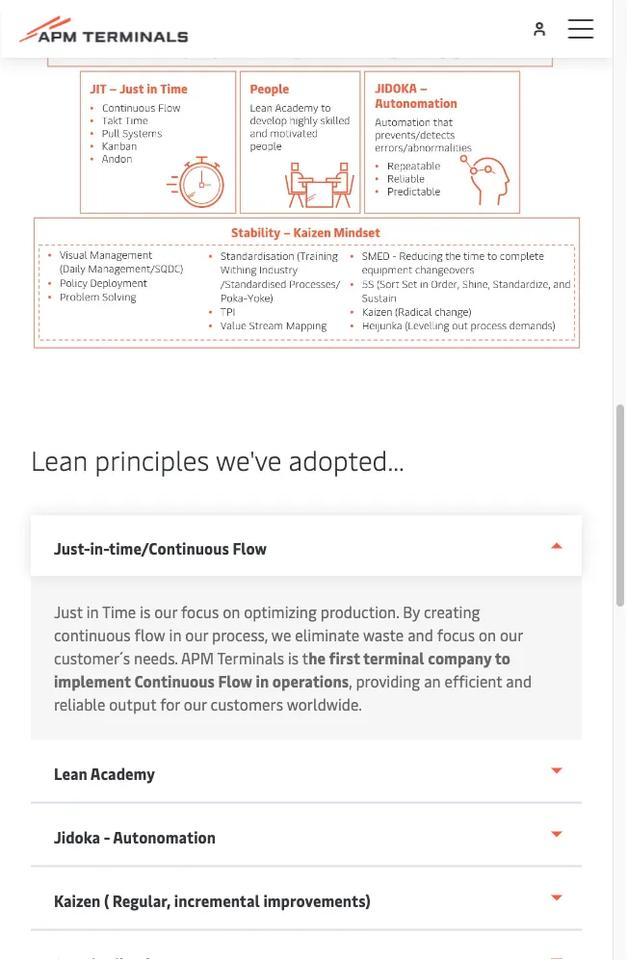 Task type: locate. For each thing, give the bounding box(es) containing it.
adopted...
[[289, 441, 405, 478]]

lean
[[31, 441, 88, 478], [54, 763, 87, 784]]

academy
[[90, 763, 155, 784]]

flow inside dropdown button
[[233, 538, 267, 559]]

kaizen
[[54, 891, 101, 911]]

our up apm
[[185, 625, 208, 646]]

flow inside he first terminal company to implement continuous flow in operations
[[218, 671, 253, 692]]

on up process,
[[223, 602, 240, 623]]

flow up optimizing
[[233, 538, 267, 559]]

just in time is our focus on optimizing production. by creating continuous flow in our process, we eliminate waste and focus on our customer´s needs. apm terminals is t
[[54, 602, 524, 669]]

0 vertical spatial is
[[140, 602, 151, 623]]

in-
[[90, 538, 109, 559]]

1 horizontal spatial is
[[288, 648, 299, 669]]

jidoka
[[54, 827, 100, 848]]

lean inside dropdown button
[[54, 763, 87, 784]]

2 vertical spatial in
[[256, 671, 269, 692]]

our up to
[[500, 625, 524, 646]]

on up to
[[479, 625, 496, 646]]

and
[[408, 625, 434, 646], [506, 671, 532, 692]]

1 vertical spatial in
[[169, 625, 182, 646]]

lean for lean principles we've adopted...
[[31, 441, 88, 478]]

0 horizontal spatial on
[[223, 602, 240, 623]]

in right the flow
[[169, 625, 182, 646]]

output
[[109, 695, 156, 715]]

lean academy
[[54, 763, 155, 784]]

in up continuous at the left bottom
[[86, 602, 99, 623]]

lean left academy
[[54, 763, 87, 784]]

1 vertical spatial lean
[[54, 763, 87, 784]]

is
[[140, 602, 151, 623], [288, 648, 299, 669]]

by
[[403, 602, 420, 623]]

eliminate
[[295, 625, 360, 646]]

incremental
[[174, 891, 260, 911]]

optimizing
[[244, 602, 317, 623]]

in
[[86, 602, 99, 623], [169, 625, 182, 646], [256, 671, 269, 692]]

,
[[349, 671, 352, 692]]

company
[[428, 648, 492, 669]]

lean principles we've adopted...
[[31, 441, 405, 478]]

focus
[[181, 602, 219, 623], [437, 625, 475, 646]]

1 vertical spatial and
[[506, 671, 532, 692]]

operations
[[273, 671, 349, 692]]

our up the flow
[[154, 602, 177, 623]]

-
[[104, 827, 110, 848]]

wow house image
[[31, 0, 582, 351]]

0 horizontal spatial and
[[408, 625, 434, 646]]

lean academy button
[[31, 741, 582, 804]]

principles
[[95, 441, 209, 478]]

on
[[223, 602, 240, 623], [479, 625, 496, 646]]

reliable
[[54, 695, 105, 715]]

first
[[329, 648, 360, 669]]

he
[[309, 648, 326, 669]]

our right "for"
[[184, 695, 207, 715]]

2 horizontal spatial in
[[256, 671, 269, 692]]

and down the by
[[408, 625, 434, 646]]

1 vertical spatial flow
[[218, 671, 253, 692]]

focus up process,
[[181, 602, 219, 623]]

worldwide.
[[287, 695, 362, 715]]

is up the flow
[[140, 602, 151, 623]]

0 vertical spatial and
[[408, 625, 434, 646]]

0 vertical spatial focus
[[181, 602, 219, 623]]

(
[[104, 891, 109, 911]]

1 vertical spatial on
[[479, 625, 496, 646]]

jidoka - autonomation
[[54, 827, 216, 848]]

our
[[154, 602, 177, 623], [185, 625, 208, 646], [500, 625, 524, 646], [184, 695, 207, 715]]

customers
[[211, 695, 283, 715]]

just-
[[54, 538, 90, 559]]

focus up company
[[437, 625, 475, 646]]

production.
[[321, 602, 399, 623]]

in down terminals
[[256, 671, 269, 692]]

0 horizontal spatial focus
[[181, 602, 219, 623]]

0 vertical spatial flow
[[233, 538, 267, 559]]

needs.
[[134, 648, 178, 669]]

0 vertical spatial lean
[[31, 441, 88, 478]]

0 horizontal spatial in
[[86, 602, 99, 623]]

flow
[[233, 538, 267, 559], [218, 671, 253, 692]]

he first terminal company to implement continuous flow in operations
[[54, 648, 511, 692]]

flow up customers
[[218, 671, 253, 692]]

1 horizontal spatial on
[[479, 625, 496, 646]]

1 horizontal spatial focus
[[437, 625, 475, 646]]

and inside , providing an efficient and reliable output for our customers worldwide.
[[506, 671, 532, 692]]

1 horizontal spatial in
[[169, 625, 182, 646]]

terminal
[[363, 648, 425, 669]]

0 vertical spatial in
[[86, 602, 99, 623]]

1 horizontal spatial and
[[506, 671, 532, 692]]

lean up "just-"
[[31, 441, 88, 478]]

and down to
[[506, 671, 532, 692]]

is left t
[[288, 648, 299, 669]]

efficient
[[445, 671, 503, 692]]



Task type: describe. For each thing, give the bounding box(es) containing it.
in inside he first terminal company to implement continuous flow in operations
[[256, 671, 269, 692]]

to
[[495, 648, 511, 669]]

just-in-time/continuous flow
[[54, 538, 267, 559]]

waste
[[363, 625, 404, 646]]

we
[[272, 625, 291, 646]]

apm
[[181, 648, 214, 669]]

customer´s
[[54, 648, 130, 669]]

t
[[302, 648, 309, 669]]

process,
[[212, 625, 268, 646]]

autonomation
[[113, 827, 216, 848]]

1 vertical spatial focus
[[437, 625, 475, 646]]

creating
[[424, 602, 480, 623]]

providing
[[356, 671, 420, 692]]

continuous
[[134, 671, 215, 692]]

kaizen ( regular, incremental improvements)
[[54, 891, 371, 911]]

lean for lean academy
[[54, 763, 87, 784]]

just
[[54, 602, 83, 623]]

continuous
[[54, 625, 131, 646]]

terminals
[[217, 648, 284, 669]]

and inside "just in time is our focus on optimizing production. by creating continuous flow in our process, we eliminate waste and focus on our customer´s needs. apm terminals is t"
[[408, 625, 434, 646]]

an
[[424, 671, 441, 692]]

just-in-time/continuous flow button
[[31, 515, 582, 577]]

0 horizontal spatial is
[[140, 602, 151, 623]]

kaizen ( regular, incremental improvements) button
[[31, 868, 582, 932]]

our inside , providing an efficient and reliable output for our customers worldwide.
[[184, 695, 207, 715]]

1 vertical spatial is
[[288, 648, 299, 669]]

implement
[[54, 671, 131, 692]]

0 vertical spatial on
[[223, 602, 240, 623]]

, providing an efficient and reliable output for our customers worldwide.
[[54, 671, 532, 715]]

for
[[160, 695, 180, 715]]

jidoka - autonomation button
[[31, 804, 582, 868]]

flow
[[135, 625, 165, 646]]

improvements)
[[263, 891, 371, 911]]

time
[[102, 602, 136, 623]]

regular,
[[113, 891, 171, 911]]

we've
[[216, 441, 282, 478]]

just-in-time/continuous flow element
[[31, 577, 582, 741]]

time/continuous
[[109, 538, 229, 559]]



Task type: vqa. For each thing, say whether or not it's contained in the screenshot.
topmost is
yes



